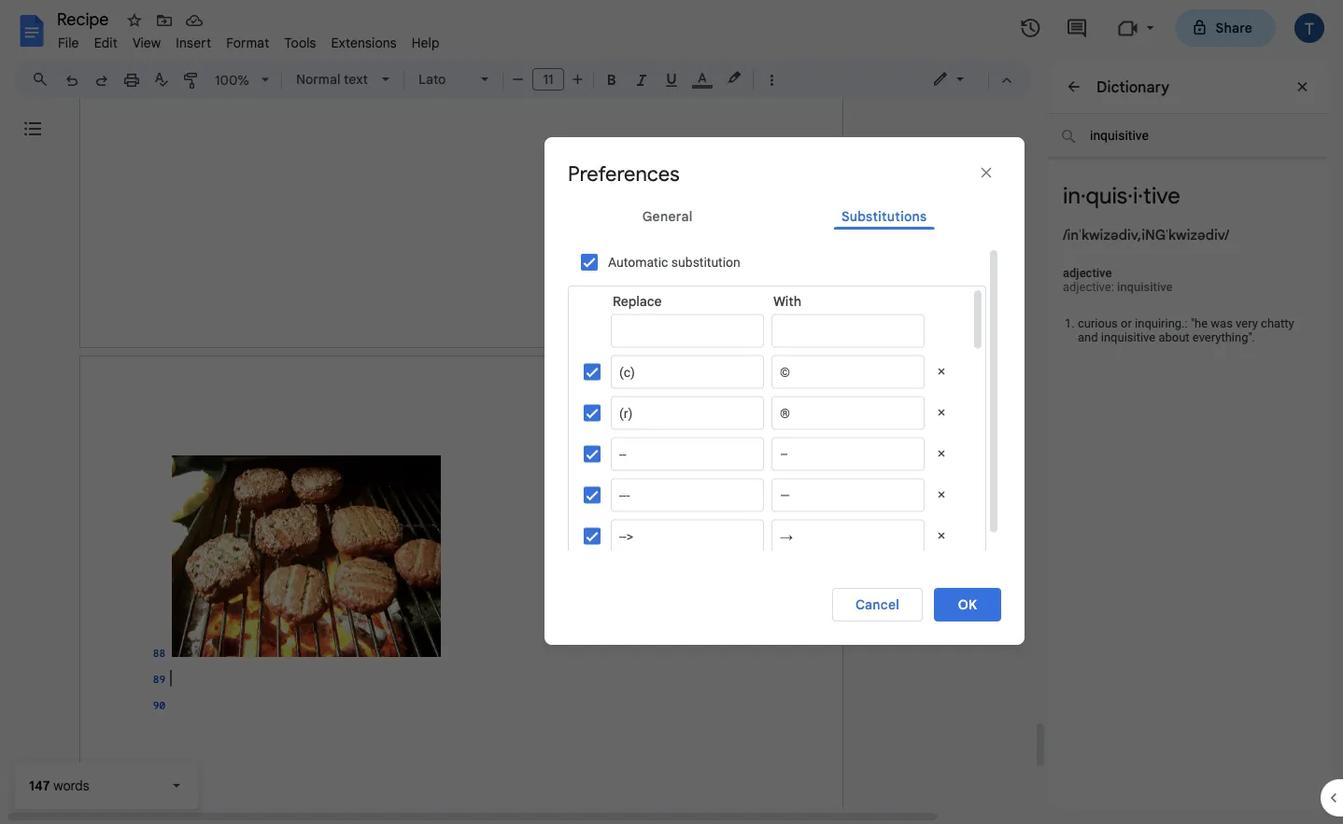 Task type: vqa. For each thing, say whether or not it's contained in the screenshot.
inquisitive within the adjective adjective: inquisitive
yes



Task type: locate. For each thing, give the bounding box(es) containing it.
inquisitive inside "he was very chatty and inquisitive about everything"
[[1101, 331, 1156, 345]]

cancel
[[855, 597, 900, 613]]

adjective
[[1063, 266, 1112, 280]]

1 horizontal spatial /
[[1225, 226, 1229, 244]]

/ up the adjective
[[1063, 226, 1067, 244]]

chatty
[[1261, 317, 1294, 331]]

None checkbox
[[584, 487, 601, 504], [584, 528, 601, 545], [584, 487, 601, 504], [584, 528, 601, 545]]

inquisitive up curious or inquiring.
[[1117, 280, 1173, 294]]

None checkbox
[[584, 364, 601, 381], [584, 405, 601, 422], [584, 446, 601, 463], [584, 364, 601, 381], [584, 405, 601, 422], [584, 446, 601, 463]]

dictionary results for inquisitive section
[[1048, 61, 1328, 825]]

curious
[[1078, 317, 1118, 331]]

very
[[1236, 317, 1258, 331]]

or
[[1121, 317, 1132, 331]]

everything"
[[1193, 331, 1252, 345]]

tab list
[[568, 202, 1001, 247]]

"he was very chatty and inquisitive about everything"
[[1078, 317, 1294, 345]]

"he
[[1191, 317, 1208, 331]]

about
[[1159, 331, 1190, 345]]

0 vertical spatial inquisitive
[[1117, 280, 1173, 294]]

Star checkbox
[[121, 7, 148, 34]]

0 horizontal spatial /
[[1063, 226, 1067, 244]]

inquisitive right and
[[1101, 331, 1156, 345]]

2 / from the left
[[1225, 226, 1229, 244]]

general
[[642, 208, 693, 225]]

inˈkwizədiv,
[[1067, 226, 1142, 244]]

tab list containing general
[[568, 202, 1001, 247]]

1 vertical spatial inquisitive
[[1101, 331, 1156, 345]]

1 / from the left
[[1063, 226, 1067, 244]]

None text field
[[772, 314, 925, 348], [611, 397, 764, 430], [772, 438, 925, 471], [611, 479, 764, 512], [611, 520, 764, 554], [772, 314, 925, 348], [611, 397, 764, 430], [772, 438, 925, 471], [611, 479, 764, 512], [611, 520, 764, 554]]

ok
[[958, 597, 977, 613]]

None text field
[[611, 314, 764, 348], [611, 356, 764, 389], [772, 356, 925, 389], [772, 397, 925, 430], [611, 438, 764, 471], [772, 479, 925, 512], [772, 520, 925, 554], [611, 314, 764, 348], [611, 356, 764, 389], [772, 356, 925, 389], [772, 397, 925, 430], [611, 438, 764, 471], [772, 479, 925, 512], [772, 520, 925, 554]]

/ up was
[[1225, 226, 1229, 244]]

main toolbar
[[55, 0, 786, 387]]

inquisitive
[[1117, 280, 1173, 294], [1101, 331, 1156, 345]]

preferences
[[568, 161, 680, 187]]

menu bar
[[50, 24, 447, 55]]

with
[[773, 293, 802, 310]]

:
[[1185, 317, 1188, 331]]

share. private to only me. image
[[1191, 19, 1208, 36]]

was
[[1211, 317, 1233, 331]]

/
[[1063, 226, 1067, 244], [1225, 226, 1229, 244]]

substitutions
[[842, 208, 927, 225]]

ingˈkwizədiv
[[1142, 226, 1225, 244]]

in·quis·i·tive application
[[0, 0, 1343, 825]]

preferences dialog
[[545, 20, 1025, 825]]



Task type: describe. For each thing, give the bounding box(es) containing it.
adjective adjective: inquisitive
[[1063, 266, 1173, 294]]

substitution
[[671, 255, 741, 270]]

.
[[1252, 331, 1255, 345]]

preferences heading
[[568, 161, 755, 187]]

Automatic substitution checkbox
[[581, 254, 598, 271]]

dictionary heading
[[1097, 76, 1170, 98]]

Rename text field
[[50, 7, 120, 30]]

replace
[[613, 293, 662, 310]]

cancel button
[[832, 588, 923, 622]]

in·quis·i·tive
[[1063, 182, 1181, 210]]

inquiring.
[[1135, 317, 1185, 331]]

adjective:
[[1063, 280, 1114, 294]]

inquisitive inside adjective adjective: inquisitive
[[1117, 280, 1173, 294]]

and
[[1078, 331, 1098, 345]]

tab list inside preferences "dialog"
[[568, 202, 1001, 247]]

dictionary
[[1097, 78, 1170, 96]]

/ inˈkwizədiv, ingˈkwizədiv /
[[1063, 226, 1229, 244]]

menu bar inside menu bar "banner"
[[50, 24, 447, 55]]

automatic substitution
[[608, 255, 741, 270]]

Search dictionary text field
[[1048, 114, 1326, 158]]

Menus field
[[23, 66, 64, 92]]

automatic
[[608, 255, 668, 270]]

curious or inquiring.
[[1078, 317, 1185, 331]]

menu bar banner
[[0, 0, 1343, 825]]

ok button
[[934, 588, 1001, 622]]



